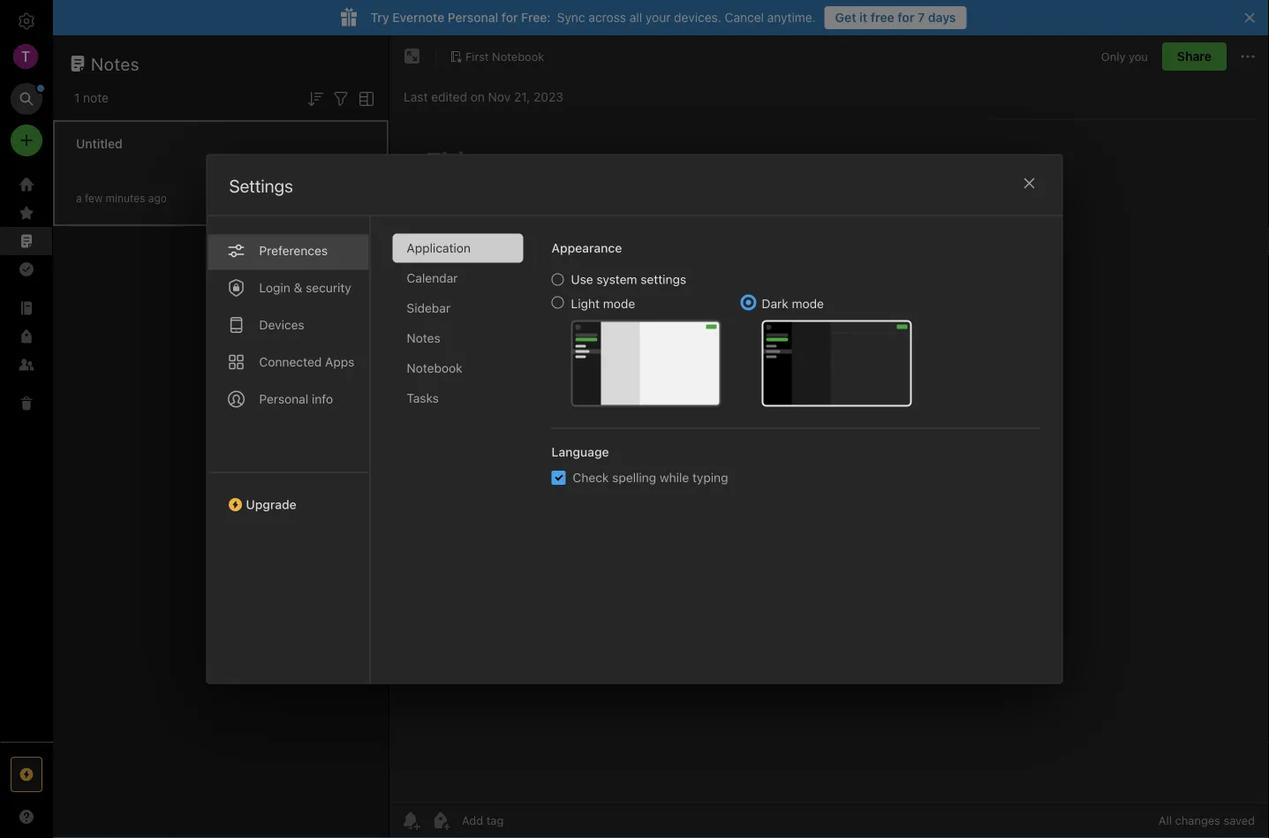 Task type: locate. For each thing, give the bounding box(es) containing it.
notes
[[91, 53, 140, 74], [407, 331, 440, 345]]

a
[[76, 192, 82, 204]]

1 vertical spatial notes
[[407, 331, 440, 345]]

tab list containing preferences
[[207, 216, 371, 683]]

option group containing use system settings
[[552, 272, 912, 407]]

home image
[[16, 174, 37, 195]]

1 mode from the left
[[603, 296, 635, 311]]

for left free:
[[502, 10, 518, 25]]

mode down system
[[603, 296, 635, 311]]

mode
[[603, 296, 635, 311], [792, 296, 824, 311]]

tab list containing application
[[393, 234, 537, 683]]

notebook tab
[[393, 354, 523, 383]]

notes tab
[[393, 324, 523, 353]]

1 horizontal spatial for
[[898, 10, 915, 25]]

first notebook
[[465, 50, 544, 63]]

all changes saved
[[1159, 814, 1255, 827]]

21,
[[514, 90, 530, 104]]

Note Editor text field
[[390, 120, 1269, 802]]

notes down sidebar
[[407, 331, 440, 345]]

check
[[573, 470, 609, 485]]

notebook inside button
[[492, 50, 544, 63]]

for
[[502, 10, 518, 25], [898, 10, 915, 25]]

security
[[306, 280, 351, 295]]

1 horizontal spatial tab list
[[393, 234, 537, 683]]

get it free for 7 days button
[[825, 6, 967, 29]]

Dark mode radio
[[742, 296, 755, 309]]

untitled
[[76, 136, 122, 151]]

sidebar tab
[[393, 294, 523, 323]]

0 horizontal spatial notebook
[[407, 361, 463, 375]]

tab list for appearance
[[393, 234, 537, 683]]

tab list for application
[[207, 216, 371, 683]]

0 vertical spatial notes
[[91, 53, 140, 74]]

1 for from the left
[[502, 10, 518, 25]]

first
[[465, 50, 489, 63]]

for inside button
[[898, 10, 915, 25]]

changes
[[1175, 814, 1221, 827]]

1 horizontal spatial notes
[[407, 331, 440, 345]]

across
[[589, 10, 626, 25]]

personal
[[448, 10, 498, 25], [259, 392, 308, 406]]

get it free for 7 days
[[835, 10, 956, 25]]

upgrade button
[[207, 472, 370, 519]]

1 note
[[74, 91, 109, 105]]

notebook up tasks
[[407, 361, 463, 375]]

1 vertical spatial notebook
[[407, 361, 463, 375]]

2023
[[534, 90, 563, 104]]

2 mode from the left
[[792, 296, 824, 311]]

mode right dark
[[792, 296, 824, 311]]

add tag image
[[430, 810, 451, 831]]

check spelling while typing
[[573, 470, 728, 485]]

for left the 7
[[898, 10, 915, 25]]

0 vertical spatial notebook
[[492, 50, 544, 63]]

free
[[871, 10, 895, 25]]

1 vertical spatial personal
[[259, 392, 308, 406]]

personal up first
[[448, 10, 498, 25]]

tab list
[[207, 216, 371, 683], [393, 234, 537, 683]]

personal down connected
[[259, 392, 308, 406]]

0 horizontal spatial personal
[[259, 392, 308, 406]]

only
[[1101, 50, 1126, 63]]

login & security
[[259, 280, 351, 295]]

0 horizontal spatial tab list
[[207, 216, 371, 683]]

on
[[471, 90, 485, 104]]

tasks
[[407, 391, 439, 405]]

evernote
[[392, 10, 444, 25]]

1 horizontal spatial notebook
[[492, 50, 544, 63]]

option group
[[552, 272, 912, 407]]

preferences
[[259, 243, 328, 258]]

notebook
[[492, 50, 544, 63], [407, 361, 463, 375]]

connected
[[259, 355, 322, 369]]

0 horizontal spatial mode
[[603, 296, 635, 311]]

minutes
[[106, 192, 145, 204]]

while
[[660, 470, 689, 485]]

get
[[835, 10, 856, 25]]

application tab
[[393, 234, 523, 263]]

last edited on nov 21, 2023
[[404, 90, 563, 104]]

it
[[860, 10, 868, 25]]

language
[[552, 445, 609, 459]]

nov
[[488, 90, 511, 104]]

0 vertical spatial personal
[[448, 10, 498, 25]]

notes up note
[[91, 53, 140, 74]]

notebook up the 21,
[[492, 50, 544, 63]]

share button
[[1162, 42, 1227, 71]]

notes inside tab
[[407, 331, 440, 345]]

a few minutes ago
[[76, 192, 167, 204]]

typing
[[692, 470, 728, 485]]

connected apps
[[259, 355, 354, 369]]

upgrade image
[[16, 764, 37, 785]]

apps
[[325, 355, 354, 369]]

0 horizontal spatial for
[[502, 10, 518, 25]]

2 for from the left
[[898, 10, 915, 25]]

tree
[[0, 170, 53, 741]]

Light mode radio
[[552, 296, 564, 309]]

days
[[928, 10, 956, 25]]

1 horizontal spatial mode
[[792, 296, 824, 311]]



Task type: vqa. For each thing, say whether or not it's contained in the screenshot.
WHAT'S NEW Field
no



Task type: describe. For each thing, give the bounding box(es) containing it.
light
[[571, 296, 600, 311]]

dark mode
[[762, 296, 824, 311]]

saved
[[1224, 814, 1255, 827]]

use system settings
[[571, 272, 686, 287]]

&
[[294, 280, 302, 295]]

for for free:
[[502, 10, 518, 25]]

use
[[571, 272, 593, 287]]

for for 7
[[898, 10, 915, 25]]

first notebook button
[[443, 44, 551, 69]]

devices.
[[674, 10, 721, 25]]

add a reminder image
[[400, 810, 421, 831]]

1 horizontal spatial personal
[[448, 10, 498, 25]]

0 horizontal spatial notes
[[91, 53, 140, 74]]

calendar
[[407, 271, 458, 285]]

all
[[1159, 814, 1172, 827]]

calendar tab
[[393, 264, 523, 293]]

settings image
[[16, 11, 37, 32]]

upgrade
[[246, 497, 297, 512]]

few
[[85, 192, 103, 204]]

light mode
[[571, 296, 635, 311]]

share
[[1177, 49, 1212, 64]]

application
[[407, 241, 471, 255]]

sync
[[557, 10, 585, 25]]

edited
[[431, 90, 467, 104]]

free:
[[521, 10, 551, 25]]

notebook inside tab
[[407, 361, 463, 375]]

settings
[[229, 175, 293, 196]]

note
[[83, 91, 109, 105]]

appearance
[[552, 241, 622, 255]]

try evernote personal for free: sync across all your devices. cancel anytime.
[[370, 10, 816, 25]]

your
[[646, 10, 671, 25]]

info
[[312, 392, 333, 406]]

spelling
[[612, 470, 656, 485]]

1
[[74, 91, 80, 105]]

you
[[1129, 50, 1148, 63]]

7
[[918, 10, 925, 25]]

personal info
[[259, 392, 333, 406]]

devices
[[259, 318, 304, 332]]

tasks tab
[[393, 384, 523, 413]]

expand note image
[[402, 46, 423, 67]]

only you
[[1101, 50, 1148, 63]]

Check spelling while typing checkbox
[[552, 471, 566, 485]]

login
[[259, 280, 290, 295]]

last
[[404, 90, 428, 104]]

system
[[597, 272, 637, 287]]

settings
[[641, 272, 686, 287]]

note window element
[[390, 35, 1269, 838]]

cancel
[[725, 10, 764, 25]]

anytime.
[[767, 10, 816, 25]]

sidebar
[[407, 301, 451, 315]]

dark
[[762, 296, 788, 311]]

mode for dark mode
[[792, 296, 824, 311]]

all
[[630, 10, 642, 25]]

mode for light mode
[[603, 296, 635, 311]]

close image
[[1019, 173, 1040, 194]]

try
[[370, 10, 389, 25]]

Use system settings radio
[[552, 273, 564, 286]]

ago
[[148, 192, 167, 204]]



